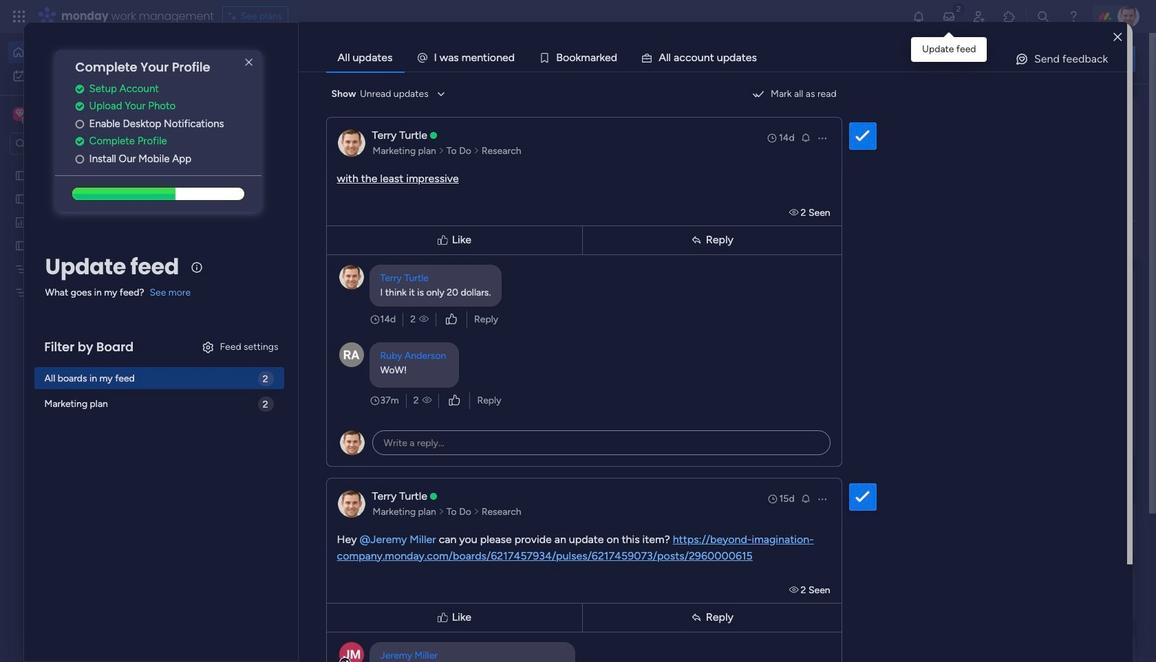 Task type: vqa. For each thing, say whether or not it's contained in the screenshot.
Activity
no



Task type: describe. For each thing, give the bounding box(es) containing it.
update feed image
[[942, 10, 956, 23]]

invite members image
[[973, 10, 986, 23]]

workspace selection element
[[13, 106, 115, 124]]

v2 like image
[[449, 393, 460, 409]]

circle o image
[[75, 154, 84, 164]]

give feedback image
[[1015, 52, 1029, 66]]

workspace image
[[13, 107, 27, 122]]

remove from favorites image
[[408, 420, 422, 434]]

2 element
[[351, 518, 368, 535]]

v2 bolt switch image
[[1048, 51, 1056, 66]]

2 vertical spatial option
[[0, 163, 176, 166]]

2 check circle image from the top
[[75, 101, 84, 112]]

help center element
[[929, 568, 1136, 623]]

workspace image
[[15, 107, 25, 122]]

monday marketplace image
[[1003, 10, 1017, 23]]

notifications image
[[912, 10, 926, 23]]

options image
[[817, 132, 828, 144]]

1 horizontal spatial dapulse x slim image
[[1115, 100, 1132, 116]]

close recently visited image
[[213, 112, 229, 129]]

Search in workspace field
[[29, 136, 115, 152]]

0 vertical spatial option
[[8, 41, 167, 63]]

quick search results list box
[[213, 129, 896, 480]]

2 image
[[953, 1, 965, 16]]



Task type: locate. For each thing, give the bounding box(es) containing it.
getting started element
[[929, 502, 1136, 557]]

add to favorites image
[[408, 252, 422, 265]]

contact sales element
[[929, 634, 1136, 663]]

templates image image
[[942, 277, 1123, 372]]

0 horizontal spatial dapulse x slim image
[[241, 54, 257, 71]]

check circle image up circle o icon
[[75, 136, 84, 147]]

add to favorites image
[[633, 252, 647, 265]]

1 check circle image from the top
[[75, 84, 84, 94]]

option
[[8, 41, 167, 63], [8, 65, 167, 87], [0, 163, 176, 166]]

0 horizontal spatial slider arrow image
[[438, 144, 444, 158]]

1 vertical spatial slider arrow image
[[438, 506, 444, 519]]

select product image
[[12, 10, 26, 23]]

terry turtle image
[[1118, 6, 1140, 28]]

check circle image up 'workspace selection' 'element'
[[75, 84, 84, 94]]

1 vertical spatial dapulse x slim image
[[1115, 100, 1132, 116]]

2 vertical spatial check circle image
[[75, 136, 84, 147]]

v2 user feedback image
[[940, 51, 951, 67]]

help image
[[1067, 10, 1081, 23]]

0 vertical spatial check circle image
[[75, 84, 84, 94]]

dapulse x slim image
[[241, 54, 257, 71], [1115, 100, 1132, 116]]

1 vertical spatial check circle image
[[75, 101, 84, 112]]

1 vertical spatial option
[[8, 65, 167, 87]]

tab list
[[326, 44, 1128, 72]]

public dashboard image
[[14, 215, 28, 229]]

1 horizontal spatial slider arrow image
[[473, 144, 480, 158]]

search everything image
[[1037, 10, 1050, 23]]

1 vertical spatial slider arrow image
[[473, 506, 480, 519]]

close image
[[1114, 32, 1122, 42]]

0 vertical spatial dapulse x slim image
[[241, 54, 257, 71]]

3 check circle image from the top
[[75, 136, 84, 147]]

v2 seen image
[[789, 207, 801, 219], [419, 313, 429, 327], [422, 394, 432, 408], [789, 585, 801, 596]]

slider arrow image
[[438, 144, 444, 158], [473, 506, 480, 519]]

list box
[[0, 161, 176, 490]]

public board image
[[14, 169, 28, 182], [14, 192, 28, 205], [14, 239, 28, 252], [680, 251, 695, 266]]

slider arrow image
[[473, 144, 480, 158], [438, 506, 444, 519]]

0 vertical spatial slider arrow image
[[473, 144, 480, 158]]

check circle image up circle o image
[[75, 101, 84, 112]]

v2 like image
[[446, 312, 457, 327]]

see plans image
[[228, 9, 241, 24]]

circle o image
[[75, 119, 84, 129]]

0 horizontal spatial slider arrow image
[[438, 506, 444, 519]]

check circle image
[[75, 84, 84, 94], [75, 101, 84, 112], [75, 136, 84, 147]]

1 horizontal spatial slider arrow image
[[473, 506, 480, 519]]

tab
[[326, 44, 404, 72]]

0 vertical spatial slider arrow image
[[438, 144, 444, 158]]

reminder image
[[800, 132, 811, 143]]

public board image
[[455, 251, 470, 266]]



